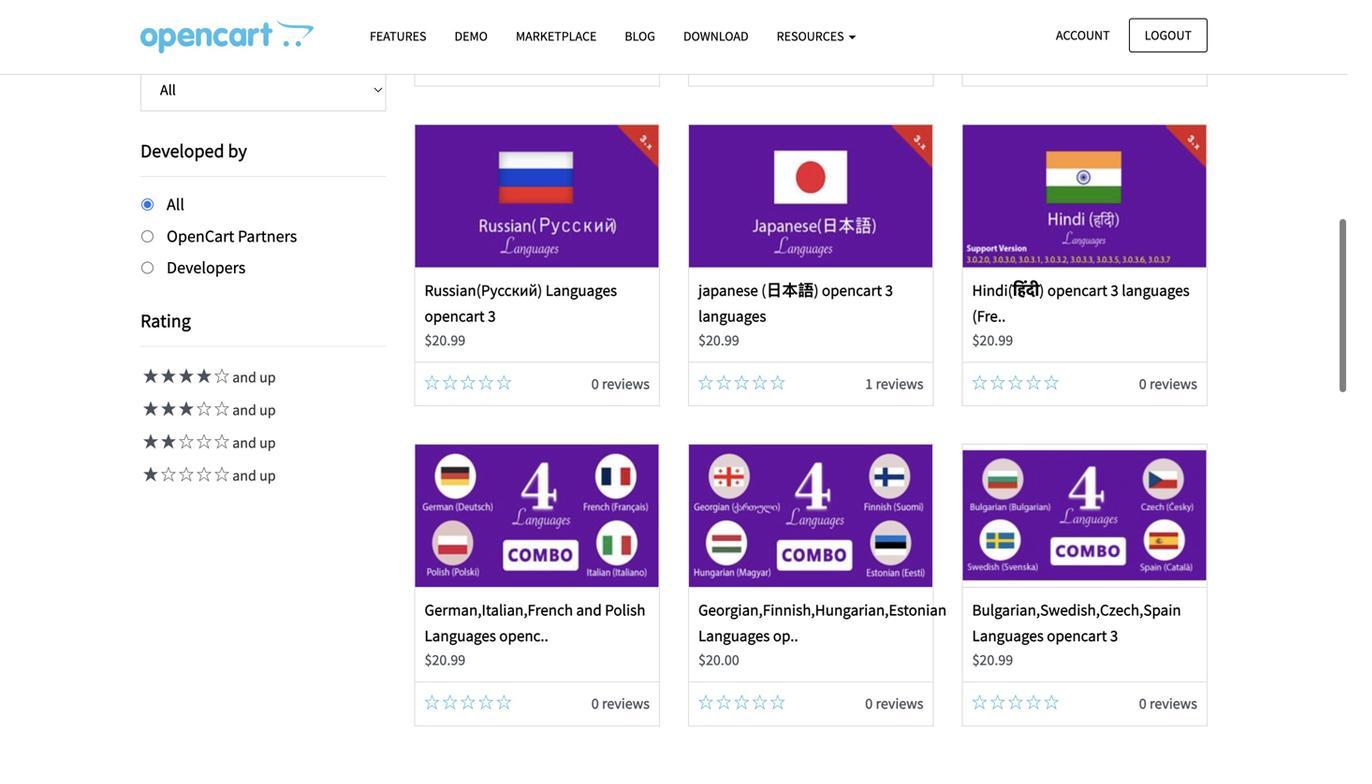 Task type: locate. For each thing, give the bounding box(es) containing it.
opencart inside 'japanese (日本語) opencart 3 languages $20.99'
[[822, 281, 883, 300]]

languages
[[546, 281, 617, 300], [425, 626, 496, 646], [699, 626, 770, 646], [973, 626, 1044, 646]]

None radio
[[141, 230, 154, 242]]

$20.99 inside bulgarian,swedish,czech,spain languages opencart 3 $20.99
[[973, 651, 1014, 670]]

georgian,finnish,hungarian,estonian languages op.. image
[[690, 445, 933, 588]]

3 for russian(русский) languages opencart 3
[[488, 306, 496, 326]]

4 and up from the top
[[230, 466, 276, 485]]

opencart inside bulgarian,swedish,czech,spain languages opencart 3 $20.99
[[1048, 626, 1108, 646]]

$20.99 down german,italian,french
[[425, 651, 466, 670]]

opencart up developers
[[167, 226, 235, 247]]

languages for georgian,finnish,hungarian,estonian languages op..
[[699, 626, 770, 646]]

star light o image
[[212, 369, 230, 384], [425, 375, 440, 390], [479, 375, 494, 390], [497, 375, 512, 390], [717, 375, 732, 390], [771, 375, 786, 390], [973, 375, 988, 390], [991, 375, 1006, 390], [1009, 375, 1024, 390], [1045, 375, 1060, 390], [194, 401, 212, 416], [212, 401, 230, 416], [176, 434, 194, 449], [158, 467, 176, 482], [443, 695, 458, 710], [699, 695, 714, 710], [735, 695, 750, 710], [753, 695, 768, 710], [771, 695, 786, 710], [973, 695, 988, 710], [1009, 695, 1024, 710], [1045, 695, 1060, 710]]

bulgarian,swedish,czech,spain languages opencart 3 link
[[973, 601, 1182, 646]]

1 vertical spatial 1 reviews
[[866, 375, 924, 394]]

opencart language  extensions image
[[141, 20, 314, 53]]

and up link
[[141, 368, 276, 387], [141, 401, 276, 420], [141, 434, 276, 452], [141, 466, 276, 485]]

and up
[[230, 368, 276, 387], [230, 401, 276, 420], [230, 434, 276, 452], [230, 466, 276, 485]]

marketplace link
[[502, 20, 611, 53]]

0 vertical spatial languages
[[1123, 281, 1190, 300]]

by
[[228, 139, 247, 163]]

german,italian,french
[[425, 601, 573, 620]]

opencart down "russian(русский)"
[[425, 306, 485, 326]]

None radio
[[141, 199, 154, 211], [141, 262, 154, 274], [141, 199, 154, 211], [141, 262, 154, 274]]

polish
[[605, 601, 646, 620]]

0 horizontal spatial languages
[[699, 306, 767, 326]]

japanese (日本語) opencart 3 languages image
[[690, 125, 933, 268]]

op..
[[774, 626, 799, 646]]

$20.99 down "russian(русский)"
[[425, 331, 466, 350]]

$20.99 inside hindi(हिंदी) opencart 3 languages (fre.. $20.99
[[973, 331, 1014, 350]]

0 vertical spatial opencart
[[141, 16, 216, 40]]

star light image
[[141, 369, 158, 384], [158, 369, 176, 384], [141, 401, 158, 416], [176, 401, 194, 416], [141, 434, 158, 449], [158, 434, 176, 449], [141, 467, 158, 482]]

$20.99 inside russian(русский) languages opencart 3 $20.99
[[425, 331, 466, 350]]

(fre..
[[973, 306, 1006, 326]]

$20.99 down (fre..
[[973, 331, 1014, 350]]

georgian,finnish,hungarian,estonian languages op.. link
[[699, 601, 947, 646]]

1 vertical spatial 1
[[866, 375, 873, 394]]

reviews for bulgarian,swedish,czech,spain languages opencart 3
[[1150, 695, 1198, 714]]

1 and up from the top
[[230, 368, 276, 387]]

3 inside hindi(हिंदी) opencart 3 languages (fre.. $20.99
[[1111, 281, 1119, 300]]

3 inside 'japanese (日本語) opencart 3 languages $20.99'
[[886, 281, 894, 300]]

reviews for hindi(हिंदी) opencart 3 languages (fre..
[[1150, 375, 1198, 394]]

reviews
[[602, 55, 650, 74], [876, 55, 924, 74], [1150, 55, 1198, 74], [602, 375, 650, 394], [876, 375, 924, 394], [1150, 375, 1198, 394], [602, 695, 650, 714], [876, 695, 924, 714], [1150, 695, 1198, 714]]

1
[[866, 55, 873, 74], [866, 375, 873, 394]]

0 vertical spatial 1
[[866, 55, 873, 74]]

0
[[592, 55, 599, 74], [592, 375, 599, 394], [1140, 375, 1147, 394], [592, 695, 599, 714], [866, 695, 873, 714], [1140, 695, 1147, 714]]

bulgarian,swedish,czech,spain languages opencart 3 $20.99
[[973, 601, 1182, 670]]

german,italian,french and polish languages openc.. image
[[416, 445, 659, 588]]

russian(русский) languages opencart 3 image
[[416, 125, 659, 268]]

3
[[886, 281, 894, 300], [1111, 281, 1119, 300], [488, 306, 496, 326], [1111, 626, 1119, 646]]

0 vertical spatial 1 reviews
[[866, 55, 924, 74]]

and up for second and up link
[[230, 401, 276, 420]]

logout link
[[1130, 18, 1208, 52]]

0 for bulgarian,swedish,czech,spain languages opencart 3
[[1140, 695, 1147, 714]]

2 1 from the top
[[866, 375, 873, 394]]

2 up from the top
[[260, 401, 276, 420]]

1 vertical spatial languages
[[699, 306, 767, 326]]

languages for bulgarian,swedish,czech,spain languages opencart 3
[[973, 626, 1044, 646]]

1 vertical spatial opencart
[[167, 226, 235, 247]]

$20.99 down the japanese
[[699, 331, 740, 350]]

resources link
[[763, 20, 871, 53]]

opencart for japanese (日本語) opencart 3 languages
[[822, 281, 883, 300]]

japanese
[[699, 281, 759, 300]]

1 reviews
[[866, 55, 924, 74], [866, 375, 924, 394]]

1 horizontal spatial languages
[[1123, 281, 1190, 300]]

opencart
[[822, 281, 883, 300], [1048, 281, 1108, 300], [425, 306, 485, 326], [1048, 626, 1108, 646]]

$20.99 down bulgarian,swedish,czech,spain languages opencart 3 link
[[973, 651, 1014, 670]]

2 1 reviews from the top
[[866, 375, 924, 394]]

3 inside bulgarian,swedish,czech,spain languages opencart 3 $20.99
[[1111, 626, 1119, 646]]

4 up from the top
[[260, 466, 276, 485]]

rating
[[141, 309, 191, 332]]

3 and up from the top
[[230, 434, 276, 452]]

0 reviews for german,italian,french and polish languages openc..
[[592, 695, 650, 714]]

languages inside 'german,italian,french and polish languages openc.. $20.99'
[[425, 626, 496, 646]]

3 up from the top
[[260, 434, 276, 452]]

opencart down bulgarian,swedish,czech,spain
[[1048, 626, 1108, 646]]

1 and up link from the top
[[141, 368, 276, 387]]

3 inside russian(русский) languages opencart 3 $20.99
[[488, 306, 496, 326]]

languages inside russian(русский) languages opencart 3 $20.99
[[546, 281, 617, 300]]

languages for russian(русский) languages opencart 3
[[546, 281, 617, 300]]

opencart
[[141, 16, 216, 40], [167, 226, 235, 247]]

marketplace
[[516, 28, 597, 44]]

opencart right (日本語)
[[822, 281, 883, 300]]

$20.99 inside 'german,italian,french and polish languages openc.. $20.99'
[[425, 651, 466, 670]]

0 for russian(русский) languages opencart 3
[[592, 375, 599, 394]]

russian(русский)
[[425, 281, 543, 300]]

reviews for german,italian,french and polish languages openc..
[[602, 695, 650, 714]]

opencart left version
[[141, 16, 216, 40]]

star light image
[[176, 369, 194, 384], [194, 369, 212, 384], [158, 401, 176, 416]]

hindi(हिंदी) opencart 3 languages (fre.. image
[[964, 125, 1207, 268]]

account link
[[1041, 18, 1127, 52]]

developed
[[141, 139, 224, 163]]

opencart for opencart version
[[141, 16, 216, 40]]

features link
[[356, 20, 441, 53]]

languages inside georgian,finnish,hungarian,estonian languages op.. $20.00
[[699, 626, 770, 646]]

opencart inside russian(русский) languages opencart 3 $20.99
[[425, 306, 485, 326]]

opencart right hindi(हिंदी)
[[1048, 281, 1108, 300]]

partners
[[238, 226, 297, 247]]

$20.99 inside 'japanese (日本語) opencart 3 languages $20.99'
[[699, 331, 740, 350]]

hindi(हिंदी) opencart 3 languages (fre.. $20.99
[[973, 281, 1190, 350]]

$20.99
[[425, 331, 466, 350], [699, 331, 740, 350], [973, 331, 1014, 350], [425, 651, 466, 670], [973, 651, 1014, 670]]

star light o image
[[443, 375, 458, 390], [461, 375, 476, 390], [699, 375, 714, 390], [735, 375, 750, 390], [753, 375, 768, 390], [1027, 375, 1042, 390], [194, 434, 212, 449], [212, 434, 230, 449], [176, 467, 194, 482], [194, 467, 212, 482], [212, 467, 230, 482], [425, 695, 440, 710], [461, 695, 476, 710], [479, 695, 494, 710], [497, 695, 512, 710], [717, 695, 732, 710], [991, 695, 1006, 710], [1027, 695, 1042, 710]]

3 for japanese (日本語) opencart 3 languages
[[886, 281, 894, 300]]

opencart for opencart partners
[[167, 226, 235, 247]]

up
[[260, 368, 276, 387], [260, 401, 276, 420], [260, 434, 276, 452], [260, 466, 276, 485]]

and inside 'german,italian,french and polish languages openc.. $20.99'
[[577, 601, 602, 620]]

2 and up from the top
[[230, 401, 276, 420]]

1 1 from the top
[[866, 55, 873, 74]]

german,italian,french and polish languages openc.. $20.99
[[425, 601, 646, 670]]

0 reviews
[[592, 55, 650, 74], [592, 375, 650, 394], [1140, 375, 1198, 394], [592, 695, 650, 714], [866, 695, 924, 714], [1140, 695, 1198, 714]]

languages inside hindi(हिंदी) opencart 3 languages (fre.. $20.99
[[1123, 281, 1190, 300]]

resources
[[777, 28, 847, 44]]

opencart inside hindi(हिंदी) opencart 3 languages (fre.. $20.99
[[1048, 281, 1108, 300]]

languages inside bulgarian,swedish,czech,spain languages opencart 3 $20.99
[[973, 626, 1044, 646]]

languages
[[1123, 281, 1190, 300], [699, 306, 767, 326]]

$20.99 for hindi(हिंदी) opencart 3 languages (fre..
[[973, 331, 1014, 350]]

and
[[233, 368, 257, 387], [233, 401, 257, 420], [233, 434, 257, 452], [233, 466, 257, 485], [577, 601, 602, 620]]



Task type: describe. For each thing, give the bounding box(es) containing it.
3 and up link from the top
[[141, 434, 276, 452]]

demo
[[455, 28, 488, 44]]

0 reviews for russian(русский) languages opencart 3
[[592, 375, 650, 394]]

blog link
[[611, 20, 670, 53]]

account
[[1057, 27, 1111, 44]]

and up for 1st and up link from the top of the page
[[230, 368, 276, 387]]

0 reviews for hindi(हिंदी) opencart 3 languages (fre..
[[1140, 375, 1198, 394]]

developed by
[[141, 139, 247, 163]]

georgian,finnish,hungarian,estonian
[[699, 601, 947, 620]]

opencart for russian(русский) languages opencart 3
[[425, 306, 485, 326]]

1 1 reviews from the top
[[866, 55, 924, 74]]

0 reviews for georgian,finnish,hungarian,estonian languages op..
[[866, 695, 924, 714]]

languages inside 'japanese (日本語) opencart 3 languages $20.99'
[[699, 306, 767, 326]]

all
[[167, 194, 185, 215]]

opencart partners
[[167, 226, 297, 247]]

(日本語)
[[762, 281, 819, 300]]

download
[[684, 28, 749, 44]]

hindi(हिंदी)
[[973, 281, 1045, 300]]

russian(русский) languages opencart 3 $20.99
[[425, 281, 617, 350]]

reviews for russian(русский) languages opencart 3
[[602, 375, 650, 394]]

opencart version
[[141, 16, 277, 40]]

reviews for japanese (日本語) opencart 3 languages
[[876, 375, 924, 394]]

15
[[1132, 55, 1147, 74]]

15 reviews
[[1132, 55, 1198, 74]]

$20.00
[[699, 651, 740, 670]]

blog
[[625, 28, 656, 44]]

$20.99 for german,italian,french and polish languages openc..
[[425, 651, 466, 670]]

0 for georgian,finnish,hungarian,estonian languages op..
[[866, 695, 873, 714]]

reviews for georgian,finnish,hungarian,estonian languages op..
[[876, 695, 924, 714]]

demo link
[[441, 20, 502, 53]]

bulgarian,swedish,czech,spain languages opencart 3 image
[[964, 445, 1207, 588]]

0 for german,italian,french and polish languages openc..
[[592, 695, 599, 714]]

japanese (日本語) opencart 3 languages $20.99
[[699, 281, 894, 350]]

developers
[[167, 257, 246, 278]]

1 up from the top
[[260, 368, 276, 387]]

$20.99 for japanese (日本語) opencart 3 languages
[[699, 331, 740, 350]]

opencart for bulgarian,swedish,czech,spain languages opencart 3
[[1048, 626, 1108, 646]]

0 for hindi(हिंदी) opencart 3 languages (fre..
[[1140, 375, 1147, 394]]

and up for 4th and up link from the top of the page
[[230, 466, 276, 485]]

german,italian,french and polish languages openc.. link
[[425, 601, 646, 646]]

version
[[220, 16, 277, 40]]

japanese (日本語) opencart 3 languages link
[[699, 281, 894, 326]]

features
[[370, 28, 427, 44]]

3 for bulgarian,swedish,czech,spain languages opencart 3
[[1111, 626, 1119, 646]]

openc..
[[500, 626, 549, 646]]

4 and up link from the top
[[141, 466, 276, 485]]

2 and up link from the top
[[141, 401, 276, 420]]

and up for 2nd and up link from the bottom
[[230, 434, 276, 452]]

russian(русский) languages opencart 3 link
[[425, 281, 617, 326]]

hindi(हिंदी) opencart 3 languages (fre.. link
[[973, 281, 1190, 326]]

0 reviews for bulgarian,swedish,czech,spain languages opencart 3
[[1140, 695, 1198, 714]]

bulgarian,swedish,czech,spain
[[973, 601, 1182, 620]]

download link
[[670, 20, 763, 53]]

georgian,finnish,hungarian,estonian languages op.. $20.00
[[699, 601, 947, 670]]

logout
[[1145, 27, 1193, 44]]



Task type: vqa. For each thing, say whether or not it's contained in the screenshot.


